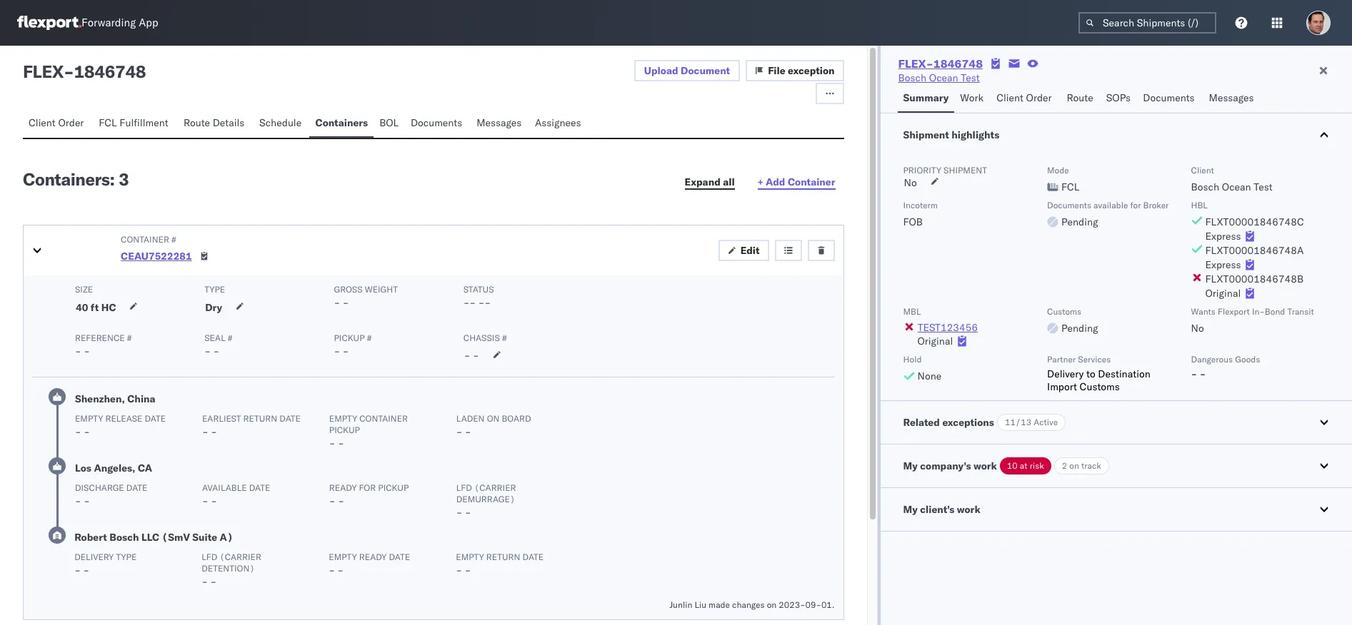 Task type: describe. For each thing, give the bounding box(es) containing it.
# for container #
[[172, 234, 176, 245]]

shenzhen, china
[[75, 393, 156, 406]]

work for my client's work
[[957, 504, 981, 517]]

1 vertical spatial messages
[[477, 116, 522, 129]]

ceau7522281 button
[[121, 250, 192, 263]]

route for route
[[1067, 91, 1094, 104]]

empty release date - -
[[75, 414, 166, 439]]

suite
[[192, 532, 217, 544]]

my company's work
[[904, 460, 997, 473]]

dry
[[205, 302, 222, 314]]

in-
[[1253, 307, 1265, 317]]

upload document
[[644, 64, 730, 77]]

11/13
[[1005, 417, 1032, 428]]

for inside ready for pickup - -
[[359, 483, 376, 494]]

bosch for client bosch ocean test incoterm fob
[[1192, 181, 1220, 194]]

date inside discharge date - -
[[126, 483, 147, 494]]

flex - 1846748
[[23, 61, 146, 82]]

wants flexport in-bond transit no
[[1192, 307, 1315, 335]]

2 vertical spatial on
[[767, 600, 777, 611]]

containers: 3
[[23, 169, 129, 190]]

details
[[213, 116, 245, 129]]

forwarding app
[[81, 16, 158, 30]]

app
[[139, 16, 158, 30]]

ready
[[359, 552, 387, 563]]

my for my company's work
[[904, 460, 918, 473]]

mbl
[[904, 307, 921, 317]]

1 horizontal spatial client order button
[[991, 85, 1061, 113]]

flex-1846748
[[899, 56, 983, 71]]

1 horizontal spatial documents button
[[1138, 85, 1204, 113]]

fcl for fcl fulfillment
[[99, 116, 117, 129]]

lfd for lfd (carrier detention) - -
[[202, 552, 217, 563]]

lfd (carrier detention) - -
[[202, 552, 261, 589]]

shipment highlights button
[[881, 114, 1353, 156]]

forwarding app link
[[17, 16, 158, 30]]

los
[[75, 462, 91, 475]]

return for empty return date - -
[[486, 552, 521, 563]]

shipment
[[904, 129, 949, 141]]

to
[[1087, 368, 1096, 381]]

order for the left 'client order' "button"
[[58, 116, 84, 129]]

broker
[[1144, 200, 1169, 211]]

my client's work button
[[881, 489, 1353, 532]]

route details button
[[178, 110, 254, 138]]

lfd (carrier demurrage) - -
[[456, 483, 516, 519]]

forwarding
[[81, 16, 136, 30]]

dangerous
[[1192, 354, 1233, 365]]

client's
[[920, 504, 955, 517]]

assignees button
[[529, 110, 590, 138]]

09-
[[806, 600, 822, 611]]

1 horizontal spatial client order
[[997, 91, 1052, 104]]

goods
[[1236, 354, 1261, 365]]

incoterm
[[904, 200, 938, 211]]

seal
[[205, 333, 226, 344]]

client bosch ocean test incoterm fob
[[904, 165, 1273, 229]]

laden on board - -
[[456, 414, 531, 439]]

ceau7522281
[[121, 250, 192, 263]]

(smv
[[162, 532, 190, 544]]

customs inside partner services delivery to destination import customs
[[1080, 381, 1120, 394]]

0 vertical spatial test
[[961, 71, 980, 84]]

0 horizontal spatial original
[[918, 335, 953, 348]]

chassis
[[464, 333, 500, 344]]

0 horizontal spatial client order button
[[23, 110, 93, 138]]

angeles,
[[94, 462, 135, 475]]

none
[[918, 370, 942, 383]]

llc
[[141, 532, 159, 544]]

2 on track
[[1062, 461, 1102, 472]]

related
[[904, 417, 940, 429]]

mode
[[1048, 165, 1069, 176]]

bol
[[380, 116, 399, 129]]

(carrier for lfd (carrier demurrage) - -
[[474, 483, 516, 494]]

flxt00001846748b
[[1206, 273, 1304, 286]]

on for 2 on track
[[1070, 461, 1080, 472]]

containers
[[315, 116, 368, 129]]

destination
[[1098, 368, 1151, 381]]

1 horizontal spatial messages button
[[1204, 85, 1262, 113]]

at
[[1020, 461, 1028, 472]]

work for my company's work
[[974, 460, 997, 473]]

flxt00001846748a
[[1206, 244, 1304, 257]]

exception
[[788, 64, 835, 77]]

0 horizontal spatial ocean
[[929, 71, 959, 84]]

date for empty return date - -
[[523, 552, 544, 563]]

order for the rightmost 'client order' "button"
[[1027, 91, 1052, 104]]

1 horizontal spatial messages
[[1209, 91, 1254, 104]]

partner
[[1048, 354, 1076, 365]]

company's
[[920, 460, 971, 473]]

a)
[[220, 532, 233, 544]]

0 horizontal spatial 1846748
[[74, 61, 146, 82]]

# for reference # - -
[[127, 333, 132, 344]]

discharge date - -
[[75, 483, 147, 508]]

date for empty release date - -
[[145, 414, 166, 424]]

flexport. image
[[17, 16, 81, 30]]

partner services delivery to destination import customs
[[1048, 354, 1151, 394]]

hc
[[101, 302, 116, 314]]

0 vertical spatial customs
[[1048, 307, 1082, 317]]

01.
[[822, 600, 835, 611]]

fob
[[904, 216, 923, 229]]

china
[[127, 393, 156, 406]]

bosch for robert bosch llc (smv suite a)
[[110, 532, 139, 544]]

my for my client's work
[[904, 504, 918, 517]]

client for the left 'client order' "button"
[[29, 116, 56, 129]]

delivery inside partner services delivery to destination import customs
[[1048, 368, 1084, 381]]

changes
[[732, 600, 765, 611]]

delivery type - -
[[74, 552, 137, 577]]

40
[[76, 302, 88, 314]]

priority
[[904, 165, 942, 176]]

earliest return date - -
[[202, 414, 301, 439]]

available
[[1094, 200, 1129, 211]]

available
[[202, 483, 247, 494]]

priority shipment
[[904, 165, 987, 176]]

bosch ocean test link
[[899, 71, 980, 85]]

services
[[1078, 354, 1111, 365]]

no inside wants flexport in-bond transit no
[[1192, 322, 1205, 335]]

test123456
[[918, 322, 978, 334]]

available date - -
[[202, 483, 270, 508]]

assignees
[[535, 116, 581, 129]]

0 vertical spatial original
[[1206, 287, 1241, 300]]



Task type: vqa. For each thing, say whether or not it's contained in the screenshot.
Bosch
yes



Task type: locate. For each thing, give the bounding box(es) containing it.
pickup
[[329, 425, 360, 436], [378, 483, 409, 494]]

express up flxt00001846748a
[[1206, 230, 1242, 243]]

route for route details
[[184, 116, 210, 129]]

document
[[681, 64, 730, 77]]

bosch
[[899, 71, 927, 84], [1192, 181, 1220, 194], [110, 532, 139, 544]]

route left sops
[[1067, 91, 1094, 104]]

1 horizontal spatial (carrier
[[474, 483, 516, 494]]

empty inside empty release date - -
[[75, 414, 103, 424]]

0 horizontal spatial documents
[[411, 116, 462, 129]]

expand all button
[[676, 172, 744, 193]]

laden
[[456, 414, 485, 424]]

pending for customs
[[1062, 322, 1099, 335]]

1846748 up bosch ocean test
[[934, 56, 983, 71]]

lfd for lfd (carrier demurrage) - -
[[456, 483, 472, 494]]

container right the add
[[788, 176, 836, 189]]

1 vertical spatial test
[[1254, 181, 1273, 194]]

# for pickup # - -
[[367, 333, 372, 344]]

0 horizontal spatial no
[[904, 176, 917, 189]]

+
[[758, 176, 764, 189]]

client order down flex
[[29, 116, 84, 129]]

1 my from the top
[[904, 460, 918, 473]]

2 express from the top
[[1206, 259, 1242, 272]]

lfd
[[456, 483, 472, 494], [202, 552, 217, 563]]

edit button
[[719, 240, 769, 262]]

# for chassis #
[[502, 333, 507, 344]]

0 vertical spatial client
[[997, 91, 1024, 104]]

pickup for date
[[329, 425, 360, 436]]

ft
[[91, 302, 99, 314]]

1 vertical spatial delivery
[[74, 552, 114, 563]]

ready for pickup - -
[[329, 483, 409, 508]]

work
[[974, 460, 997, 473], [957, 504, 981, 517]]

empty for empty ready date - -
[[329, 552, 357, 563]]

0 horizontal spatial bosch
[[110, 532, 139, 544]]

1 vertical spatial ocean
[[1222, 181, 1252, 194]]

1 vertical spatial route
[[184, 116, 210, 129]]

0 vertical spatial documents
[[1143, 91, 1195, 104]]

2 horizontal spatial on
[[1070, 461, 1080, 472]]

sops
[[1107, 91, 1131, 104]]

original up flexport
[[1206, 287, 1241, 300]]

0 horizontal spatial (carrier
[[220, 552, 261, 563]]

return for earliest return date - -
[[243, 414, 277, 424]]

2 horizontal spatial documents
[[1143, 91, 1195, 104]]

robert bosch llc (smv suite a)
[[74, 532, 233, 544]]

date inside empty release date - -
[[145, 414, 166, 424]]

bosch up the type
[[110, 532, 139, 544]]

return inside 'empty return date - -'
[[486, 552, 521, 563]]

on left '2023-'
[[767, 600, 777, 611]]

client order
[[997, 91, 1052, 104], [29, 116, 84, 129]]

work left 10 on the bottom
[[974, 460, 997, 473]]

2 horizontal spatial client
[[1192, 165, 1215, 176]]

test up flxt00001846748c
[[1254, 181, 1273, 194]]

documents right bol button
[[411, 116, 462, 129]]

route left details
[[184, 116, 210, 129]]

work right client's
[[957, 504, 981, 517]]

2 vertical spatial bosch
[[110, 532, 139, 544]]

1 express from the top
[[1206, 230, 1242, 243]]

0 horizontal spatial messages
[[477, 116, 522, 129]]

type
[[205, 284, 225, 295]]

(carrier
[[474, 483, 516, 494], [220, 552, 261, 563]]

0 vertical spatial return
[[243, 414, 277, 424]]

test inside client bosch ocean test incoterm fob
[[1254, 181, 1273, 194]]

no down wants
[[1192, 322, 1205, 335]]

client inside client bosch ocean test incoterm fob
[[1192, 165, 1215, 176]]

client for the rightmost 'client order' "button"
[[997, 91, 1024, 104]]

0 horizontal spatial client
[[29, 116, 56, 129]]

1 vertical spatial (carrier
[[220, 552, 261, 563]]

customs down services
[[1080, 381, 1120, 394]]

2 pending from the top
[[1062, 322, 1099, 335]]

empty for empty return date - -
[[456, 552, 484, 563]]

work button
[[955, 85, 991, 113]]

0 vertical spatial (carrier
[[474, 483, 516, 494]]

1 horizontal spatial lfd
[[456, 483, 472, 494]]

pending
[[1062, 216, 1099, 229], [1062, 322, 1099, 335]]

1 horizontal spatial on
[[767, 600, 777, 611]]

# right seal
[[228, 333, 233, 344]]

return down 'lfd (carrier demurrage) - -'
[[486, 552, 521, 563]]

1 vertical spatial bosch
[[1192, 181, 1220, 194]]

0 vertical spatial pending
[[1062, 216, 1099, 229]]

0 vertical spatial delivery
[[1048, 368, 1084, 381]]

0 vertical spatial order
[[1027, 91, 1052, 104]]

1 horizontal spatial route
[[1067, 91, 1094, 104]]

0 vertical spatial container
[[788, 176, 836, 189]]

container up ceau7522281 button
[[121, 234, 169, 245]]

0 horizontal spatial messages button
[[471, 110, 529, 138]]

0 vertical spatial messages
[[1209, 91, 1254, 104]]

file exception
[[768, 64, 835, 77]]

1 vertical spatial pending
[[1062, 322, 1099, 335]]

hold
[[904, 354, 922, 365]]

(carrier for lfd (carrier detention) - -
[[220, 552, 261, 563]]

0 vertical spatial lfd
[[456, 483, 472, 494]]

bol button
[[374, 110, 405, 138]]

date inside the empty ready date - -
[[389, 552, 410, 563]]

# right chassis
[[502, 333, 507, 344]]

2 vertical spatial client
[[1192, 165, 1215, 176]]

demurrage)
[[456, 494, 515, 505]]

empty for empty release date - -
[[75, 414, 103, 424]]

0 vertical spatial pickup
[[329, 425, 360, 436]]

schedule
[[259, 116, 302, 129]]

messages
[[1209, 91, 1254, 104], [477, 116, 522, 129]]

original down test123456
[[918, 335, 953, 348]]

client order button right work
[[991, 85, 1061, 113]]

empty for empty container pickup - -
[[329, 414, 357, 424]]

ca
[[138, 462, 152, 475]]

0 horizontal spatial lfd
[[202, 552, 217, 563]]

return inside earliest return date - -
[[243, 414, 277, 424]]

robert
[[74, 532, 107, 544]]

container #
[[121, 234, 176, 245]]

expand all
[[685, 176, 735, 189]]

return
[[243, 414, 277, 424], [486, 552, 521, 563]]

all
[[723, 176, 735, 189]]

lfd down the suite
[[202, 552, 217, 563]]

1 horizontal spatial no
[[1192, 322, 1205, 335]]

date inside earliest return date - -
[[280, 414, 301, 424]]

0 vertical spatial my
[[904, 460, 918, 473]]

route details
[[184, 116, 245, 129]]

0 vertical spatial ocean
[[929, 71, 959, 84]]

test123456 button
[[918, 322, 978, 334]]

0 horizontal spatial for
[[359, 483, 376, 494]]

container inside button
[[788, 176, 836, 189]]

lfd up the demurrage)
[[456, 483, 472, 494]]

0 horizontal spatial client order
[[29, 116, 84, 129]]

on
[[487, 414, 500, 424], [1070, 461, 1080, 472], [767, 600, 777, 611]]

pickup down container
[[329, 425, 360, 436]]

0 vertical spatial for
[[1131, 200, 1141, 211]]

transit
[[1288, 307, 1315, 317]]

containers:
[[23, 169, 115, 190]]

sops button
[[1101, 85, 1138, 113]]

shipment
[[944, 165, 987, 176]]

date for empty ready date - -
[[389, 552, 410, 563]]

reference # - -
[[75, 333, 132, 358]]

lfd inside lfd (carrier detention) - -
[[202, 552, 217, 563]]

0 vertical spatial fcl
[[99, 116, 117, 129]]

1846748
[[934, 56, 983, 71], [74, 61, 146, 82]]

test up work
[[961, 71, 980, 84]]

empty left ready at the bottom left of page
[[329, 552, 357, 563]]

no down priority
[[904, 176, 917, 189]]

client down flex
[[29, 116, 56, 129]]

ocean down 'flex-1846748' link
[[929, 71, 959, 84]]

on for laden on board - -
[[487, 414, 500, 424]]

order down flex - 1846748
[[58, 116, 84, 129]]

# inside reference # - -
[[127, 333, 132, 344]]

1 horizontal spatial container
[[788, 176, 836, 189]]

customs up partner at the bottom right
[[1048, 307, 1082, 317]]

exceptions
[[943, 417, 995, 429]]

empty down 'lfd (carrier demurrage) - -'
[[456, 552, 484, 563]]

my left 'company's'
[[904, 460, 918, 473]]

# inside pickup # - -
[[367, 333, 372, 344]]

(carrier up detention)
[[220, 552, 261, 563]]

1 pending from the top
[[1062, 216, 1099, 229]]

0 vertical spatial bosch
[[899, 71, 927, 84]]

documents available for broker
[[1048, 200, 1169, 211]]

client up hbl
[[1192, 165, 1215, 176]]

2 horizontal spatial bosch
[[1192, 181, 1220, 194]]

0 horizontal spatial fcl
[[99, 116, 117, 129]]

pickup inside ready for pickup - -
[[378, 483, 409, 494]]

10
[[1007, 461, 1018, 472]]

1 vertical spatial fcl
[[1062, 181, 1080, 194]]

1 horizontal spatial test
[[1254, 181, 1273, 194]]

my left client's
[[904, 504, 918, 517]]

express for flxt00001846748c
[[1206, 230, 1242, 243]]

client right "work" button
[[997, 91, 1024, 104]]

lfd inside 'lfd (carrier demurrage) - -'
[[456, 483, 472, 494]]

bosch inside client bosch ocean test incoterm fob
[[1192, 181, 1220, 194]]

junlin liu made changes on 2023-09-01.
[[670, 600, 835, 611]]

empty inside 'empty return date - -'
[[456, 552, 484, 563]]

date inside available date - -
[[249, 483, 270, 494]]

delivery inside delivery type - -
[[74, 552, 114, 563]]

2 vertical spatial documents
[[1048, 200, 1092, 211]]

express for flxt00001846748a
[[1206, 259, 1242, 272]]

bosch inside bosch ocean test link
[[899, 71, 927, 84]]

client order button down flex
[[23, 110, 93, 138]]

1 horizontal spatial ocean
[[1222, 181, 1252, 194]]

fcl fulfillment
[[99, 116, 168, 129]]

1 vertical spatial documents
[[411, 116, 462, 129]]

express up flxt00001846748b
[[1206, 259, 1242, 272]]

fcl inside button
[[99, 116, 117, 129]]

containers button
[[310, 110, 374, 138]]

ocean
[[929, 71, 959, 84], [1222, 181, 1252, 194]]

10 at risk
[[1007, 461, 1044, 472]]

empty down shenzhen,
[[75, 414, 103, 424]]

documents right sops button
[[1143, 91, 1195, 104]]

pending down documents available for broker
[[1062, 216, 1099, 229]]

fcl for fcl
[[1062, 181, 1080, 194]]

0 vertical spatial express
[[1206, 230, 1242, 243]]

1 horizontal spatial client
[[997, 91, 1024, 104]]

40 ft hc
[[76, 302, 116, 314]]

flex-1846748 link
[[899, 56, 983, 71]]

work inside "button"
[[957, 504, 981, 517]]

0 horizontal spatial order
[[58, 116, 84, 129]]

empty inside the empty ready date - -
[[329, 552, 357, 563]]

for right ready
[[359, 483, 376, 494]]

1 vertical spatial pickup
[[378, 483, 409, 494]]

0 horizontal spatial test
[[961, 71, 980, 84]]

date for earliest return date - -
[[280, 414, 301, 424]]

empty ready date - -
[[329, 552, 410, 577]]

0 horizontal spatial delivery
[[74, 552, 114, 563]]

1 vertical spatial order
[[58, 116, 84, 129]]

track
[[1082, 461, 1102, 472]]

my inside "button"
[[904, 504, 918, 517]]

1 horizontal spatial pickup
[[378, 483, 409, 494]]

1 vertical spatial no
[[1192, 322, 1205, 335]]

1846748 down forwarding
[[74, 61, 146, 82]]

0 vertical spatial route
[[1067, 91, 1094, 104]]

1 vertical spatial for
[[359, 483, 376, 494]]

1 horizontal spatial return
[[486, 552, 521, 563]]

(carrier inside lfd (carrier detention) - -
[[220, 552, 261, 563]]

file
[[768, 64, 786, 77]]

related exceptions
[[904, 417, 995, 429]]

ocean inside client bosch ocean test incoterm fob
[[1222, 181, 1252, 194]]

(carrier up the demurrage)
[[474, 483, 516, 494]]

pending for documents available for broker
[[1062, 216, 1099, 229]]

client order right "work" button
[[997, 91, 1052, 104]]

pending up services
[[1062, 322, 1099, 335]]

route inside route details button
[[184, 116, 210, 129]]

1 horizontal spatial order
[[1027, 91, 1052, 104]]

0 horizontal spatial documents button
[[405, 110, 471, 138]]

fcl down mode
[[1062, 181, 1080, 194]]

order left the route button
[[1027, 91, 1052, 104]]

2 my from the top
[[904, 504, 918, 517]]

documents button right sops
[[1138, 85, 1204, 113]]

1 vertical spatial work
[[957, 504, 981, 517]]

upload
[[644, 64, 678, 77]]

1 vertical spatial on
[[1070, 461, 1080, 472]]

detention)
[[202, 564, 255, 574]]

0 vertical spatial work
[[974, 460, 997, 473]]

empty left container
[[329, 414, 357, 424]]

original
[[1206, 287, 1241, 300], [918, 335, 953, 348]]

pickup right ready
[[378, 483, 409, 494]]

1 vertical spatial client order
[[29, 116, 84, 129]]

pickup inside empty container pickup - -
[[329, 425, 360, 436]]

delivery down robert
[[74, 552, 114, 563]]

# up ceau7522281
[[172, 234, 176, 245]]

bosch down the flex-
[[899, 71, 927, 84]]

0 horizontal spatial pickup
[[329, 425, 360, 436]]

on inside laden on board - -
[[487, 414, 500, 424]]

board
[[502, 414, 531, 424]]

(carrier inside 'lfd (carrier demurrage) - -'
[[474, 483, 516, 494]]

seal # - -
[[205, 333, 233, 358]]

gross weight - -
[[334, 284, 398, 309]]

0 vertical spatial on
[[487, 414, 500, 424]]

bosch up hbl
[[1192, 181, 1220, 194]]

1 horizontal spatial fcl
[[1062, 181, 1080, 194]]

0 horizontal spatial return
[[243, 414, 277, 424]]

fcl left fulfillment
[[99, 116, 117, 129]]

1 vertical spatial my
[[904, 504, 918, 517]]

# right reference
[[127, 333, 132, 344]]

pickup
[[334, 333, 365, 344]]

1 horizontal spatial original
[[1206, 287, 1241, 300]]

los angeles, ca
[[75, 462, 152, 475]]

return right earliest
[[243, 414, 277, 424]]

0 horizontal spatial on
[[487, 414, 500, 424]]

1 horizontal spatial bosch
[[899, 71, 927, 84]]

1 horizontal spatial for
[[1131, 200, 1141, 211]]

delivery down partner at the bottom right
[[1048, 368, 1084, 381]]

for left broker
[[1131, 200, 1141, 211]]

reference
[[75, 333, 125, 344]]

route button
[[1061, 85, 1101, 113]]

# for seal # - -
[[228, 333, 233, 344]]

1 horizontal spatial documents
[[1048, 200, 1092, 211]]

client
[[997, 91, 1024, 104], [29, 116, 56, 129], [1192, 165, 1215, 176]]

wants
[[1192, 307, 1216, 317]]

on right 2
[[1070, 461, 1080, 472]]

0 horizontal spatial route
[[184, 116, 210, 129]]

1 vertical spatial original
[[918, 335, 953, 348]]

1 vertical spatial client
[[29, 116, 56, 129]]

0 vertical spatial no
[[904, 176, 917, 189]]

schedule button
[[254, 110, 310, 138]]

# right "pickup"
[[367, 333, 372, 344]]

3
[[119, 169, 129, 190]]

ocean up flxt00001846748c
[[1222, 181, 1252, 194]]

my
[[904, 460, 918, 473], [904, 504, 918, 517]]

made
[[709, 600, 730, 611]]

on right laden
[[487, 414, 500, 424]]

1 vertical spatial container
[[121, 234, 169, 245]]

pickup for -
[[378, 483, 409, 494]]

empty return date - -
[[456, 552, 544, 577]]

- -
[[464, 349, 479, 362]]

# inside seal # - -
[[228, 333, 233, 344]]

container
[[788, 176, 836, 189], [121, 234, 169, 245]]

11/13 active
[[1005, 417, 1058, 428]]

empty inside empty container pickup - -
[[329, 414, 357, 424]]

dangerous goods - -
[[1192, 354, 1261, 381]]

1 vertical spatial return
[[486, 552, 521, 563]]

documents down mode
[[1048, 200, 1092, 211]]

1 vertical spatial express
[[1206, 259, 1242, 272]]

release
[[105, 414, 142, 424]]

documents button right bol
[[405, 110, 471, 138]]

1 horizontal spatial 1846748
[[934, 56, 983, 71]]

Search Shipments (/) text field
[[1079, 12, 1217, 34]]

date inside 'empty return date - -'
[[523, 552, 544, 563]]

route inside the route button
[[1067, 91, 1094, 104]]



